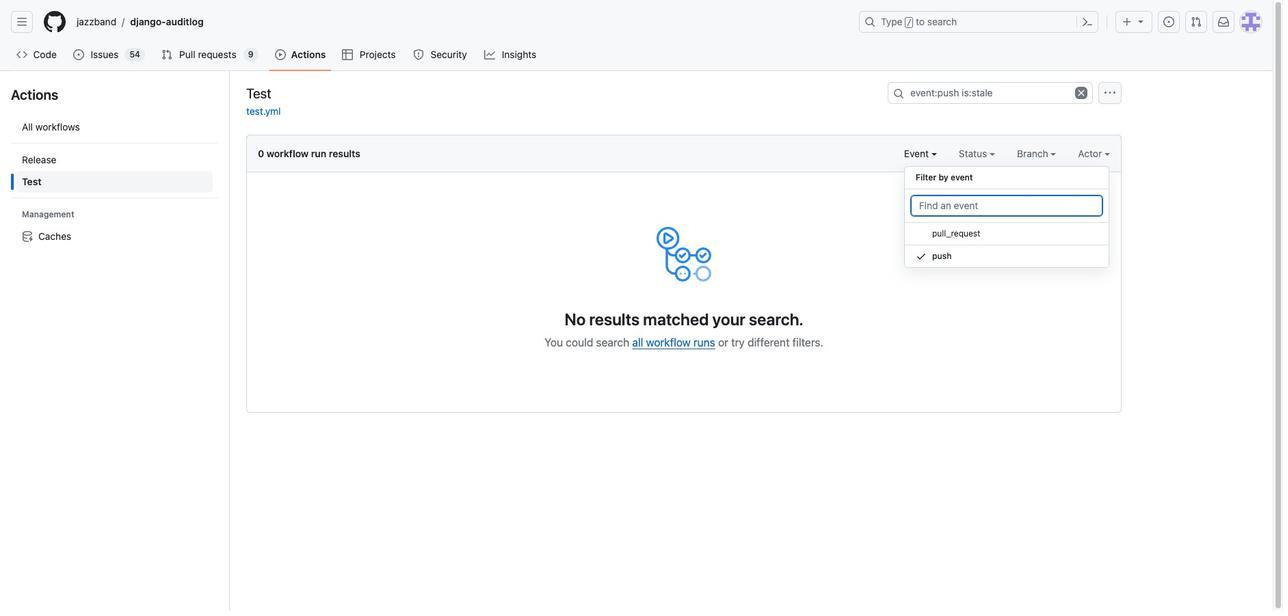 Task type: vqa. For each thing, say whether or not it's contained in the screenshot.
'ago' to the top
no



Task type: locate. For each thing, give the bounding box(es) containing it.
jazzband / django-auditlog
[[77, 16, 204, 28]]

list containing all workflows
[[11, 111, 218, 253]]

workflow right the 0
[[267, 148, 309, 159]]

1 horizontal spatial test
[[246, 85, 272, 101]]

0 horizontal spatial issue opened image
[[73, 49, 84, 60]]

all
[[633, 337, 644, 349]]

0 vertical spatial git pull request image
[[1192, 16, 1202, 27]]

/ inside jazzband / django-auditlog
[[122, 16, 125, 28]]

search left all
[[596, 337, 630, 349]]

/ left django-
[[122, 16, 125, 28]]

0 vertical spatial test
[[246, 85, 272, 101]]

1 horizontal spatial /
[[907, 18, 912, 27]]

workflows
[[35, 121, 80, 133]]

search image
[[894, 88, 905, 99]]

filters.
[[793, 337, 824, 349]]

caches link
[[16, 226, 213, 248]]

1 vertical spatial workflow
[[646, 337, 691, 349]]

run
[[311, 148, 327, 159]]

triangle down image
[[1136, 16, 1147, 27]]

code image
[[16, 49, 27, 60]]

Find an event text field
[[911, 195, 1104, 217]]

test down release
[[22, 176, 42, 188]]

0 vertical spatial issue opened image
[[1164, 16, 1175, 27]]

git pull request image left notifications icon at the right
[[1192, 16, 1202, 27]]

check image
[[916, 251, 927, 262]]

0 horizontal spatial workflow
[[267, 148, 309, 159]]

all workflow runs link
[[633, 337, 716, 349]]

workflow
[[267, 148, 309, 159], [646, 337, 691, 349]]

1 vertical spatial test
[[22, 176, 42, 188]]

actions right play image
[[291, 49, 326, 60]]

or
[[719, 337, 729, 349]]

1 vertical spatial results
[[590, 310, 640, 329]]

all workflows
[[22, 121, 80, 133]]

git pull request image
[[1192, 16, 1202, 27], [162, 49, 172, 60]]

workflow down matched
[[646, 337, 691, 349]]

None search field
[[888, 82, 1094, 104]]

/ inside the type / to search
[[907, 18, 912, 27]]

results
[[329, 148, 361, 159], [590, 310, 640, 329]]

issue opened image left issues
[[73, 49, 84, 60]]

issue opened image for git pull request image to the top
[[1164, 16, 1175, 27]]

/
[[122, 16, 125, 28], [907, 18, 912, 27]]

you
[[545, 337, 563, 349]]

0 horizontal spatial search
[[596, 337, 630, 349]]

actions
[[291, 49, 326, 60], [11, 87, 58, 103]]

no
[[565, 310, 586, 329]]

list
[[71, 11, 851, 33], [11, 111, 218, 253]]

issue opened image right triangle down image
[[1164, 16, 1175, 27]]

test
[[246, 85, 272, 101], [22, 176, 42, 188]]

homepage image
[[44, 11, 66, 33]]

search right to
[[928, 16, 958, 27]]

code
[[33, 49, 57, 60]]

1 vertical spatial issue opened image
[[73, 49, 84, 60]]

search
[[928, 16, 958, 27], [596, 337, 630, 349]]

0 vertical spatial list
[[71, 11, 851, 33]]

pull
[[179, 49, 196, 60]]

0 vertical spatial workflow
[[267, 148, 309, 159]]

menu
[[905, 161, 1110, 279]]

runs
[[694, 337, 716, 349]]

1 vertical spatial git pull request image
[[162, 49, 172, 60]]

results right run
[[329, 148, 361, 159]]

0 horizontal spatial actions
[[11, 87, 58, 103]]

git pull request image left pull
[[162, 49, 172, 60]]

1 horizontal spatial issue opened image
[[1164, 16, 1175, 27]]

1 horizontal spatial actions
[[291, 49, 326, 60]]

/ for type
[[907, 18, 912, 27]]

insights
[[502, 49, 537, 60]]

0 vertical spatial results
[[329, 148, 361, 159]]

results up all
[[590, 310, 640, 329]]

actor button
[[1079, 146, 1111, 161]]

1 horizontal spatial git pull request image
[[1192, 16, 1202, 27]]

plus image
[[1122, 16, 1133, 27]]

actions link
[[269, 44, 332, 65]]

you could search all workflow runs or try different filters.
[[545, 337, 824, 349]]

menu containing filter by event
[[905, 161, 1110, 279]]

0 vertical spatial actions
[[291, 49, 326, 60]]

actions up all
[[11, 87, 58, 103]]

matched
[[644, 310, 709, 329]]

test up test.yml
[[246, 85, 272, 101]]

push link
[[905, 246, 1109, 268]]

issue opened image
[[1164, 16, 1175, 27], [73, 49, 84, 60]]

github actions image
[[657, 227, 712, 282]]

0 horizontal spatial git pull request image
[[162, 49, 172, 60]]

auditlog
[[166, 16, 204, 27]]

notifications image
[[1219, 16, 1230, 27]]

/ left to
[[907, 18, 912, 27]]

all workflows link
[[16, 116, 213, 138]]

1 horizontal spatial search
[[928, 16, 958, 27]]

/ for jazzband
[[122, 16, 125, 28]]

security
[[431, 49, 467, 60]]

clear filters image
[[1076, 87, 1088, 99]]

actor
[[1079, 148, 1105, 159]]

1 vertical spatial list
[[11, 111, 218, 253]]

0 horizontal spatial test
[[22, 176, 42, 188]]

0 horizontal spatial /
[[122, 16, 125, 28]]

type
[[881, 16, 903, 27]]

1 vertical spatial actions
[[11, 87, 58, 103]]

0 workflow run results
[[258, 148, 361, 159]]

your
[[713, 310, 746, 329]]

management
[[22, 209, 74, 220]]



Task type: describe. For each thing, give the bounding box(es) containing it.
to
[[916, 16, 925, 27]]

54
[[130, 49, 140, 60]]

branch
[[1018, 148, 1051, 159]]

issues
[[91, 49, 119, 60]]

pull requests
[[179, 49, 237, 60]]

django-
[[130, 16, 166, 27]]

event button
[[905, 146, 937, 161]]

push
[[933, 251, 952, 261]]

0 vertical spatial search
[[928, 16, 958, 27]]

security link
[[408, 44, 474, 65]]

release
[[22, 154, 56, 166]]

jazzband
[[77, 16, 116, 27]]

table image
[[342, 49, 353, 60]]

play image
[[275, 49, 286, 60]]

insights link
[[479, 44, 543, 65]]

list containing jazzband
[[71, 11, 851, 33]]

show workflow options image
[[1105, 88, 1116, 99]]

graph image
[[485, 49, 496, 60]]

filter by event
[[916, 172, 974, 183]]

test.yml
[[246, 105, 281, 117]]

test link
[[16, 171, 213, 193]]

filter
[[916, 172, 937, 183]]

event
[[905, 148, 932, 159]]

django-auditlog link
[[125, 11, 209, 33]]

test.yml link
[[246, 105, 281, 117]]

no results matched your search.
[[565, 310, 804, 329]]

type / to search
[[881, 16, 958, 27]]

caches
[[38, 231, 71, 242]]

1 horizontal spatial workflow
[[646, 337, 691, 349]]

projects link
[[337, 44, 402, 65]]

by
[[939, 172, 949, 183]]

9
[[248, 49, 254, 60]]

projects
[[360, 49, 396, 60]]

requests
[[198, 49, 237, 60]]

test inside "link"
[[22, 176, 42, 188]]

issue opened image for left git pull request image
[[73, 49, 84, 60]]

different
[[748, 337, 790, 349]]

code link
[[11, 44, 63, 65]]

status button
[[959, 146, 996, 161]]

shield image
[[413, 49, 424, 60]]

search.
[[749, 310, 804, 329]]

pull_request link
[[905, 223, 1109, 246]]

release link
[[16, 149, 213, 171]]

status
[[959, 148, 990, 159]]

command palette image
[[1083, 16, 1094, 27]]

event
[[951, 172, 974, 183]]

could
[[566, 337, 594, 349]]

1 horizontal spatial results
[[590, 310, 640, 329]]

filter workflows element
[[16, 149, 213, 193]]

0
[[258, 148, 264, 159]]

try
[[732, 337, 745, 349]]

jazzband link
[[71, 11, 122, 33]]

0 horizontal spatial results
[[329, 148, 361, 159]]

all
[[22, 121, 33, 133]]

pull_request
[[933, 229, 981, 239]]

1 vertical spatial search
[[596, 337, 630, 349]]



